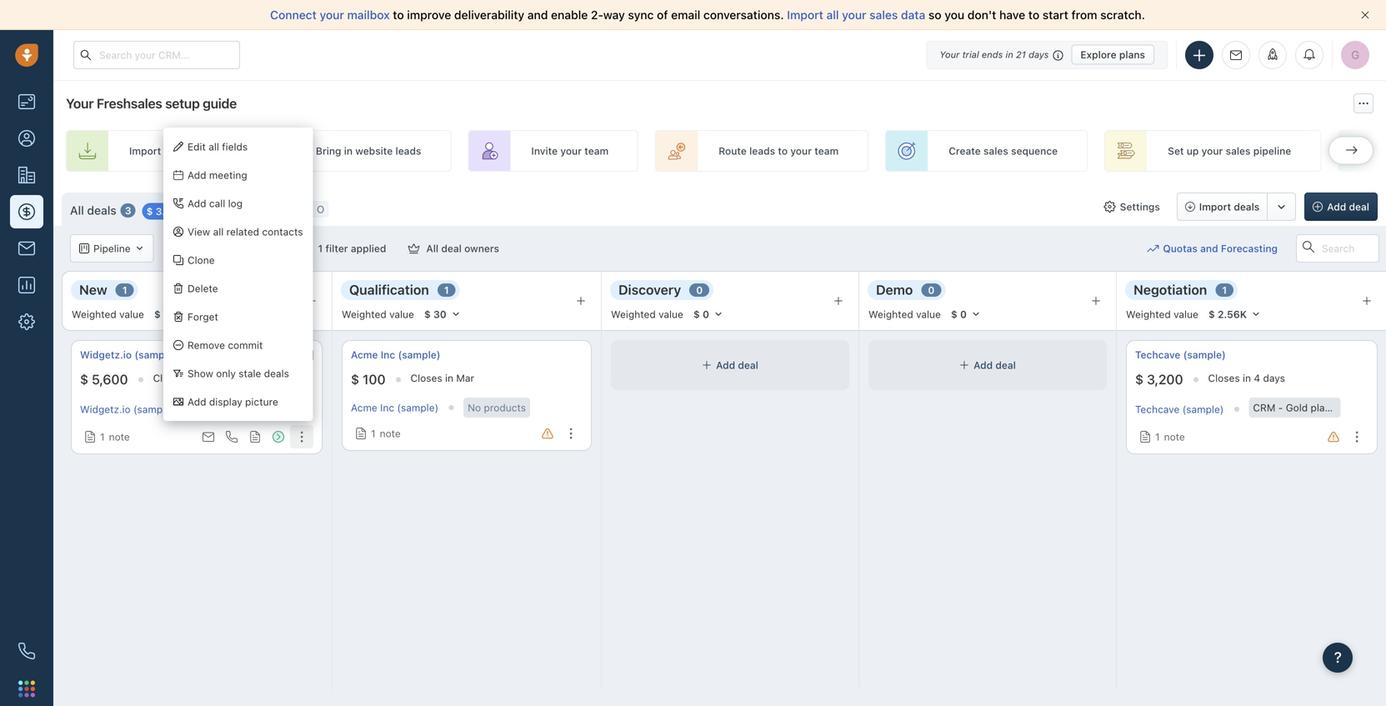 Task type: vqa. For each thing, say whether or not it's contained in the screenshot.
"Widgetz.io"
yes



Task type: describe. For each thing, give the bounding box(es) containing it.
2 leads from the left
[[750, 145, 775, 157]]

(sample) down closes in may at the left bottom of page
[[133, 404, 175, 415]]

$ 3,200
[[1136, 372, 1183, 387]]

(sample) down $ 2.56k
[[1184, 349, 1226, 361]]

log
[[228, 198, 243, 209]]

all deal owners button
[[397, 234, 510, 263]]

applied
[[351, 243, 386, 254]]

13 more...
[[239, 203, 287, 215]]

guide
[[203, 95, 237, 111]]

up
[[1187, 145, 1199, 157]]

weighted for demo
[[869, 308, 914, 320]]

delete
[[188, 283, 218, 294]]

1 leads from the left
[[396, 145, 421, 157]]

$ 1.12k
[[154, 308, 189, 320]]

(sa
[[1375, 402, 1386, 414]]

$ 0 button for discovery
[[686, 305, 731, 323]]

forecasting
[[1221, 243, 1278, 254]]

note for $ 100
[[380, 428, 401, 439]]

your left data
[[842, 8, 867, 22]]

13 more... button
[[216, 198, 296, 221]]

invite your team
[[531, 145, 609, 157]]

weighted value for demo
[[869, 308, 941, 320]]

2 horizontal spatial to
[[1029, 8, 1040, 22]]

add deal inside add deal button
[[1327, 201, 1370, 213]]

value for qualification
[[389, 308, 414, 320]]

value for negotiation
[[1174, 308, 1199, 320]]

ends
[[982, 49, 1003, 60]]

closes for $ 5,600
[[153, 372, 185, 384]]

your inside 'set up your sales pipeline' "link"
[[1202, 145, 1223, 157]]

display
[[209, 396, 242, 408]]

your inside route leads to your team link
[[791, 145, 812, 157]]

only
[[216, 368, 236, 379]]

1 vertical spatial days
[[1263, 372, 1285, 384]]

create sales sequence
[[949, 145, 1058, 157]]

invite
[[531, 145, 558, 157]]

1 down 100
[[371, 428, 376, 439]]

email
[[671, 8, 701, 22]]

1 down the $ 3,200
[[1156, 431, 1160, 443]]

1 acme from the top
[[351, 349, 378, 361]]

all deals link
[[70, 202, 116, 219]]

4
[[1254, 372, 1261, 384]]

explore
[[1081, 49, 1117, 60]]

3.71k
[[156, 205, 183, 217]]

3
[[125, 205, 131, 216]]

$ 0 for demo
[[951, 308, 967, 320]]

1 acme inc (sample) from the top
[[351, 349, 441, 361]]

$ 5,600
[[80, 372, 128, 387]]

team inside invite your team link
[[585, 145, 609, 157]]

your trial ends in 21 days
[[940, 49, 1049, 60]]

deliverability
[[454, 8, 525, 22]]

import deals group
[[1177, 193, 1297, 221]]

o
[[317, 203, 324, 215]]

weighted value for new
[[72, 308, 144, 320]]

1 horizontal spatial to
[[778, 145, 788, 157]]

2 acme inc (sample) from the top
[[351, 402, 439, 413]]

new
[[79, 282, 107, 298]]

closes in 4 days
[[1209, 372, 1285, 384]]

crm - gold plan monthly (sample)
[[204, 402, 367, 414]]

$ 30 button
[[417, 305, 468, 323]]

pipeline
[[93, 243, 131, 254]]

edit all fields
[[188, 141, 248, 153]]

weighted value for discovery
[[611, 308, 684, 320]]

phone element
[[10, 634, 43, 668]]

filter
[[326, 243, 348, 254]]

2 widgetz.io (sample) from the top
[[80, 404, 175, 415]]

improve
[[407, 8, 451, 22]]

mar
[[456, 372, 474, 384]]

plans
[[1120, 49, 1146, 60]]

weighted for negotiation
[[1126, 308, 1171, 320]]

quotas and forecasting link
[[1148, 234, 1295, 263]]

Search field
[[1296, 234, 1380, 263]]

100
[[363, 372, 386, 387]]

meeting
[[209, 169, 247, 181]]

1 horizontal spatial deals
[[264, 368, 289, 379]]

your left the "mailbox"
[[320, 8, 344, 22]]

sequence
[[1011, 145, 1058, 157]]

container_wx8msf4aqz5i3rn1 image for add deal
[[960, 360, 970, 370]]

data
[[901, 8, 926, 22]]

way
[[603, 8, 625, 22]]

menu containing edit all fields
[[163, 128, 313, 421]]

no products
[[468, 402, 526, 414]]

qualification
[[349, 282, 429, 298]]

deal inside button
[[1349, 201, 1370, 213]]

bring in website leads link
[[253, 130, 451, 172]]

your inside invite your team link
[[561, 145, 582, 157]]

add display picture
[[188, 396, 278, 408]]

all deals 3
[[70, 204, 131, 217]]

(sample) down closes in mar on the left bottom of the page
[[397, 402, 439, 413]]

demo
[[876, 282, 913, 298]]

2 inc from the top
[[380, 402, 394, 413]]

1 note for $ 100
[[371, 428, 401, 439]]

$ inside $ 3.71k button
[[146, 205, 153, 217]]

create sales sequence link
[[886, 130, 1088, 172]]

$ inside $ 2.56k button
[[1209, 308, 1215, 320]]

0 vertical spatial contacts
[[164, 145, 206, 157]]

1 techcave (sample) link from the top
[[1136, 348, 1226, 362]]

website
[[355, 145, 393, 157]]

bring
[[316, 145, 341, 157]]

1 widgetz.io (sample) link from the top
[[80, 348, 177, 362]]

set up your sales pipeline link
[[1105, 130, 1322, 172]]

create
[[949, 145, 981, 157]]

have
[[1000, 8, 1026, 22]]

import all your sales data link
[[787, 8, 929, 22]]

closes for $ 100
[[411, 372, 442, 384]]

import deals
[[1200, 201, 1260, 213]]

import for import contacts
[[129, 145, 161, 157]]

of
[[657, 8, 668, 22]]

sales inside create sales sequence link
[[984, 145, 1009, 157]]

$ inside $ 1.12k "button"
[[154, 308, 161, 320]]

import contacts
[[129, 145, 206, 157]]

related
[[226, 226, 259, 238]]

don't
[[968, 8, 997, 22]]

explore plans
[[1081, 49, 1146, 60]]

explore plans link
[[1072, 45, 1155, 65]]

deal inside 'button'
[[441, 243, 462, 254]]

conversations.
[[704, 8, 784, 22]]

0 vertical spatial import
[[787, 8, 824, 22]]

value for new
[[119, 308, 144, 320]]

in for negotiation
[[1243, 372, 1251, 384]]

remove
[[188, 339, 225, 351]]

13
[[239, 203, 250, 215]]

1 up $ 30 button at left
[[444, 284, 449, 296]]

value for demo
[[916, 308, 941, 320]]

negotiation
[[1134, 282, 1207, 298]]

discovery
[[619, 282, 681, 298]]

1.12k
[[163, 308, 189, 320]]

deals for all
[[87, 204, 116, 217]]

add inside add deal button
[[1327, 201, 1347, 213]]

container_wx8msf4aqz5i3rn1 image for quotas and forecasting
[[1148, 243, 1159, 254]]

freshsales
[[97, 95, 162, 111]]

(sample) down 3,200
[[1183, 404, 1224, 415]]

plan for 3,200
[[1311, 402, 1331, 414]]

weighted value for qualification
[[342, 308, 414, 320]]

1 techcave (sample) from the top
[[1136, 349, 1226, 361]]

import contacts link
[[66, 130, 236, 172]]

crm - gold plan monthly (sa
[[1253, 402, 1386, 414]]

connect
[[270, 8, 317, 22]]

you
[[945, 8, 965, 22]]

$ 2.56k
[[1209, 308, 1247, 320]]

21
[[1016, 49, 1026, 60]]

(sample) inside acme inc (sample) link
[[398, 349, 441, 361]]

1 right the new
[[122, 284, 127, 296]]

route leads to your team link
[[655, 130, 869, 172]]

deals for import
[[1234, 201, 1260, 213]]

closes for $ 3,200
[[1209, 372, 1240, 384]]

1 filter applied
[[318, 243, 386, 254]]

products
[[484, 402, 526, 414]]

in right bring
[[344, 145, 353, 157]]

set
[[1168, 145, 1184, 157]]



Task type: locate. For each thing, give the bounding box(es) containing it.
$ 2.56k button
[[1201, 305, 1269, 323]]

0 horizontal spatial closes
[[153, 372, 185, 384]]

1 vertical spatial widgetz.io (sample)
[[80, 404, 175, 415]]

widgetz.io (sample)
[[80, 349, 177, 361], [80, 404, 175, 415]]

3 closes from the left
[[1209, 372, 1240, 384]]

weighted down 'discovery'
[[611, 308, 656, 320]]

1 vertical spatial contacts
[[262, 226, 303, 238]]

0 horizontal spatial deals
[[87, 204, 116, 217]]

all inside 'button'
[[426, 243, 439, 254]]

acme inc (sample) link down 100
[[351, 402, 439, 413]]

sales
[[870, 8, 898, 22], [984, 145, 1009, 157], [1226, 145, 1251, 157]]

0 horizontal spatial days
[[1029, 49, 1049, 60]]

1 value from the left
[[119, 308, 144, 320]]

weighted for discovery
[[611, 308, 656, 320]]

2 acme inc (sample) link from the top
[[351, 402, 439, 413]]

team inside route leads to your team link
[[815, 145, 839, 157]]

1 $ 0 button from the left
[[686, 305, 731, 323]]

acme
[[351, 349, 378, 361], [351, 402, 377, 413]]

techcave
[[1136, 349, 1181, 361], [1136, 404, 1180, 415]]

quotas
[[1163, 243, 1198, 254]]

techcave down the $ 3,200
[[1136, 404, 1180, 415]]

forget
[[188, 311, 218, 323]]

weighted value down negotiation
[[1126, 308, 1199, 320]]

techcave (sample) link up 3,200
[[1136, 348, 1226, 362]]

in left "21"
[[1006, 49, 1014, 60]]

deals inside button
[[1234, 201, 1260, 213]]

4 weighted from the left
[[869, 308, 914, 320]]

your freshsales setup guide
[[66, 95, 237, 111]]

team
[[585, 145, 609, 157], [815, 145, 839, 157]]

1 horizontal spatial $ 0 button
[[944, 305, 989, 323]]

connect your mailbox to improve deliverability and enable 2-way sync of email conversations. import all your sales data so you don't have to start from scratch.
[[270, 8, 1145, 22]]

1 horizontal spatial all
[[426, 243, 439, 254]]

your for your freshsales setup guide
[[66, 95, 94, 111]]

1 vertical spatial all
[[426, 243, 439, 254]]

1 filter applied button
[[289, 234, 397, 263]]

all
[[70, 204, 84, 217], [426, 243, 439, 254]]

import inside button
[[1200, 201, 1231, 213]]

1 horizontal spatial monthly
[[1334, 402, 1372, 414]]

all for fields
[[209, 141, 219, 153]]

0 horizontal spatial $ 0
[[694, 308, 709, 320]]

sales inside 'set up your sales pipeline' "link"
[[1226, 145, 1251, 157]]

2 horizontal spatial add deal
[[1327, 201, 1370, 213]]

import for import deals
[[1200, 201, 1231, 213]]

sales left data
[[870, 8, 898, 22]]

plan for 5,600
[[262, 402, 282, 414]]

1
[[318, 243, 323, 254], [122, 284, 127, 296], [444, 284, 449, 296], [1222, 284, 1227, 296], [371, 428, 376, 439], [100, 431, 105, 443], [1156, 431, 1160, 443]]

Search your CRM... text field
[[73, 41, 240, 69]]

days right the "4"
[[1263, 372, 1285, 384]]

container_wx8msf4aqz5i3rn1 image
[[300, 243, 311, 254], [408, 243, 420, 254], [1148, 243, 1159, 254], [960, 360, 970, 370], [355, 428, 367, 439]]

contacts inside menu
[[262, 226, 303, 238]]

$ 100
[[351, 372, 386, 387]]

import down your freshsales setup guide
[[129, 145, 161, 157]]

note down 100
[[380, 428, 401, 439]]

1 plan from the left
[[262, 402, 282, 414]]

note for $ 5,600
[[109, 431, 130, 443]]

import
[[787, 8, 824, 22], [129, 145, 161, 157], [1200, 201, 1231, 213]]

all right view
[[213, 226, 224, 238]]

- for $ 3,200
[[1279, 402, 1283, 414]]

1 down $ 5,600
[[100, 431, 105, 443]]

no
[[468, 402, 481, 414]]

1 vertical spatial and
[[1201, 243, 1219, 254]]

close image
[[1361, 11, 1370, 19]]

crm down the "4"
[[1253, 402, 1276, 414]]

in left may
[[188, 372, 196, 384]]

1 gold from the left
[[237, 402, 259, 414]]

add deal for discovery
[[716, 359, 759, 371]]

1 horizontal spatial note
[[380, 428, 401, 439]]

1 note down 3,200
[[1156, 431, 1185, 443]]

and
[[528, 8, 548, 22], [1201, 243, 1219, 254]]

1 up $ 2.56k
[[1222, 284, 1227, 296]]

leads
[[396, 145, 421, 157], [750, 145, 775, 157]]

crm for $ 5,600
[[204, 402, 226, 414]]

1 horizontal spatial and
[[1201, 243, 1219, 254]]

your right route
[[791, 145, 812, 157]]

picture
[[245, 396, 278, 408]]

closes left mar
[[411, 372, 442, 384]]

0 vertical spatial all
[[70, 204, 84, 217]]

0 horizontal spatial and
[[528, 8, 548, 22]]

weighted value down demo
[[869, 308, 941, 320]]

start
[[1043, 8, 1069, 22]]

all for related
[[213, 226, 224, 238]]

days right "21"
[[1029, 49, 1049, 60]]

1 vertical spatial acme
[[351, 402, 377, 413]]

acme inc (sample) down 100
[[351, 402, 439, 413]]

2 monthly from the left
[[1334, 402, 1372, 414]]

0 horizontal spatial $ 0 button
[[686, 305, 731, 323]]

$ 30
[[424, 308, 447, 320]]

container_wx8msf4aqz5i3rn1 image inside all deal owners 'button'
[[408, 243, 420, 254]]

may
[[199, 372, 218, 384]]

2 value from the left
[[389, 308, 414, 320]]

0 vertical spatial widgetz.io
[[80, 349, 132, 361]]

value
[[119, 308, 144, 320], [389, 308, 414, 320], [659, 308, 684, 320], [916, 308, 941, 320], [1174, 308, 1199, 320]]

trial
[[963, 49, 979, 60]]

widgetz.io (sample) link up 5,600
[[80, 348, 177, 362]]

techcave up the $ 3,200
[[1136, 349, 1181, 361]]

30
[[434, 308, 447, 320]]

1 vertical spatial techcave
[[1136, 404, 1180, 415]]

all for deals
[[70, 204, 84, 217]]

$ 3.71k
[[146, 205, 183, 217]]

1 inside button
[[318, 243, 323, 254]]

1 vertical spatial your
[[66, 95, 94, 111]]

monthly right picture
[[284, 402, 322, 414]]

in for qualification
[[445, 372, 454, 384]]

enable
[[551, 8, 588, 22]]

what's new image
[[1267, 48, 1279, 60]]

2 techcave (sample) from the top
[[1136, 404, 1224, 415]]

deals up forecasting
[[1234, 201, 1260, 213]]

2 horizontal spatial closes
[[1209, 372, 1240, 384]]

1 vertical spatial techcave (sample)
[[1136, 404, 1224, 415]]

gold for $ 5,600
[[237, 402, 259, 414]]

1 weighted from the left
[[72, 308, 116, 320]]

and right quotas
[[1201, 243, 1219, 254]]

remove commit
[[188, 339, 263, 351]]

1 widgetz.io (sample) from the top
[[80, 349, 177, 361]]

1 vertical spatial acme inc (sample)
[[351, 402, 439, 413]]

monthly left (sa
[[1334, 402, 1372, 414]]

and left enable
[[528, 8, 548, 22]]

2 techcave (sample) link from the top
[[1136, 404, 1224, 415]]

1 horizontal spatial add deal
[[974, 359, 1016, 371]]

0 vertical spatial your
[[940, 49, 960, 60]]

- down closes in 4 days
[[1279, 402, 1283, 414]]

widgetz.io down $ 5,600
[[80, 404, 131, 415]]

1 note down 100
[[371, 428, 401, 439]]

add deal
[[1327, 201, 1370, 213], [716, 359, 759, 371], [974, 359, 1016, 371]]

1 techcave from the top
[[1136, 349, 1181, 361]]

weighted value down 'discovery'
[[611, 308, 684, 320]]

1 widgetz.io from the top
[[80, 349, 132, 361]]

0 vertical spatial days
[[1029, 49, 1049, 60]]

1 - from the left
[[229, 402, 234, 414]]

1 note for $ 5,600
[[100, 431, 130, 443]]

0 horizontal spatial contacts
[[164, 145, 206, 157]]

weighted down demo
[[869, 308, 914, 320]]

weighted down the new
[[72, 308, 116, 320]]

1 horizontal spatial 1 note
[[371, 428, 401, 439]]

acme inc (sample) link up 100
[[351, 348, 441, 362]]

closes in may
[[153, 372, 218, 384]]

widgetz.io up $ 5,600
[[80, 349, 132, 361]]

view all related contacts
[[188, 226, 303, 238]]

weighted down the qualification
[[342, 308, 387, 320]]

$
[[146, 205, 153, 217], [154, 308, 161, 320], [424, 308, 431, 320], [694, 308, 700, 320], [951, 308, 958, 320], [1209, 308, 1215, 320], [80, 372, 88, 387], [351, 372, 359, 387], [1136, 372, 1144, 387]]

5 weighted value from the left
[[1126, 308, 1199, 320]]

settings button
[[1096, 193, 1169, 221]]

0 horizontal spatial import
[[129, 145, 161, 157]]

0 horizontal spatial gold
[[237, 402, 259, 414]]

weighted value for negotiation
[[1126, 308, 1199, 320]]

container_wx8msf4aqz5i3rn1 image inside quotas and forecasting link
[[1148, 243, 1159, 254]]

all left 3
[[70, 204, 84, 217]]

1 note
[[371, 428, 401, 439], [100, 431, 130, 443], [1156, 431, 1185, 443]]

1 vertical spatial all
[[209, 141, 219, 153]]

1 team from the left
[[585, 145, 609, 157]]

2 techcave from the top
[[1136, 404, 1180, 415]]

1 weighted value from the left
[[72, 308, 144, 320]]

leads right route
[[750, 145, 775, 157]]

weighted for new
[[72, 308, 116, 320]]

-
[[229, 402, 234, 414], [1279, 402, 1283, 414]]

1 note down 5,600
[[100, 431, 130, 443]]

1 vertical spatial acme inc (sample) link
[[351, 402, 439, 413]]

0 vertical spatial techcave
[[1136, 349, 1181, 361]]

in left the "4"
[[1243, 372, 1251, 384]]

1 vertical spatial import
[[129, 145, 161, 157]]

deal
[[1349, 201, 1370, 213], [441, 243, 462, 254], [738, 359, 759, 371], [996, 359, 1016, 371]]

5 value from the left
[[1174, 308, 1199, 320]]

3 value from the left
[[659, 308, 684, 320]]

2 vertical spatial import
[[1200, 201, 1231, 213]]

weighted value down the new
[[72, 308, 144, 320]]

0 horizontal spatial sales
[[870, 8, 898, 22]]

(sample) up closes in mar on the left bottom of the page
[[398, 349, 441, 361]]

acme down '$ 100'
[[351, 402, 377, 413]]

add deal for demo
[[974, 359, 1016, 371]]

setup
[[165, 95, 200, 111]]

note down 5,600
[[109, 431, 130, 443]]

note for $ 3,200
[[1164, 431, 1185, 443]]

1 note for $ 3,200
[[1156, 431, 1185, 443]]

in left mar
[[445, 372, 454, 384]]

invite your team link
[[468, 130, 639, 172]]

menu
[[163, 128, 313, 421]]

(sample) down '$ 100'
[[325, 402, 367, 414]]

monthly for 5,600
[[284, 402, 322, 414]]

0 horizontal spatial -
[[229, 402, 234, 414]]

$ 0 for discovery
[[694, 308, 709, 320]]

techcave (sample) link down 3,200
[[1136, 404, 1224, 415]]

2 horizontal spatial note
[[1164, 431, 1185, 443]]

inc up 100
[[381, 349, 395, 361]]

0 vertical spatial acme inc (sample)
[[351, 349, 441, 361]]

2 $ 0 from the left
[[951, 308, 967, 320]]

2 weighted value from the left
[[342, 308, 414, 320]]

plan right display at bottom left
[[262, 402, 282, 414]]

1 horizontal spatial crm
[[1253, 402, 1276, 414]]

1 left filter
[[318, 243, 323, 254]]

1 horizontal spatial sales
[[984, 145, 1009, 157]]

widgetz.io (sample) link
[[80, 348, 177, 362], [80, 404, 175, 415]]

2 team from the left
[[815, 145, 839, 157]]

$ inside $ 30 button
[[424, 308, 431, 320]]

1 horizontal spatial your
[[940, 49, 960, 60]]

acme up '$ 100'
[[351, 349, 378, 361]]

2 acme from the top
[[351, 402, 377, 413]]

edit
[[188, 141, 206, 153]]

crm for $ 3,200
[[1253, 402, 1276, 414]]

2 gold from the left
[[1286, 402, 1308, 414]]

set up your sales pipeline
[[1168, 145, 1292, 157]]

1 horizontal spatial $ 0
[[951, 308, 967, 320]]

deals right stale
[[264, 368, 289, 379]]

sales left pipeline
[[1226, 145, 1251, 157]]

gold down stale
[[237, 402, 259, 414]]

closes left show
[[153, 372, 185, 384]]

- for $ 5,600
[[229, 402, 234, 414]]

plan
[[262, 402, 282, 414], [1311, 402, 1331, 414]]

all right edit
[[209, 141, 219, 153]]

1 crm from the left
[[204, 402, 226, 414]]

import right conversations.
[[787, 8, 824, 22]]

0 horizontal spatial team
[[585, 145, 609, 157]]

stale
[[239, 368, 261, 379]]

1 closes from the left
[[153, 372, 185, 384]]

gold for $ 3,200
[[1286, 402, 1308, 414]]

scratch.
[[1101, 8, 1145, 22]]

$ 0 button for demo
[[944, 305, 989, 323]]

commit
[[228, 339, 263, 351]]

1 horizontal spatial leads
[[750, 145, 775, 157]]

widgetz.io (sample) up 5,600
[[80, 349, 177, 361]]

- left picture
[[229, 402, 234, 414]]

all
[[827, 8, 839, 22], [209, 141, 219, 153], [213, 226, 224, 238]]

techcave (sample) down 3,200
[[1136, 404, 1224, 415]]

contacts
[[164, 145, 206, 157], [262, 226, 303, 238]]

2 weighted from the left
[[342, 308, 387, 320]]

add deal button
[[1305, 193, 1378, 221]]

0 vertical spatial acme
[[351, 349, 378, 361]]

widgetz.io (sample) down 5,600
[[80, 404, 175, 415]]

2 vertical spatial all
[[213, 226, 224, 238]]

all for deal
[[426, 243, 439, 254]]

0 vertical spatial inc
[[381, 349, 395, 361]]

gold left (sa
[[1286, 402, 1308, 414]]

to right route
[[778, 145, 788, 157]]

1 vertical spatial widgetz.io
[[80, 404, 131, 415]]

0 horizontal spatial monthly
[[284, 402, 322, 414]]

add
[[188, 169, 206, 181], [188, 198, 206, 209], [1327, 201, 1347, 213], [716, 359, 735, 371], [974, 359, 993, 371], [188, 396, 206, 408]]

0 vertical spatial techcave (sample)
[[1136, 349, 1226, 361]]

1 $ 0 from the left
[[694, 308, 709, 320]]

show only stale deals
[[188, 368, 289, 379]]

0 vertical spatial all
[[827, 8, 839, 22]]

your for your trial ends in 21 days
[[940, 49, 960, 60]]

1 vertical spatial inc
[[380, 402, 394, 413]]

all deal owners
[[426, 243, 499, 254]]

4 weighted value from the left
[[869, 308, 941, 320]]

send email image
[[1231, 50, 1242, 61]]

all left data
[[827, 8, 839, 22]]

show
[[188, 368, 213, 379]]

0 horizontal spatial note
[[109, 431, 130, 443]]

2 horizontal spatial 1 note
[[1156, 431, 1185, 443]]

2 crm from the left
[[1253, 402, 1276, 414]]

0 horizontal spatial plan
[[262, 402, 282, 414]]

quotas and forecasting
[[1163, 243, 1278, 254]]

closes left the "4"
[[1209, 372, 1240, 384]]

2 horizontal spatial import
[[1200, 201, 1231, 213]]

all left owners
[[426, 243, 439, 254]]

contacts up add meeting
[[164, 145, 206, 157]]

0 vertical spatial widgetz.io (sample)
[[80, 349, 177, 361]]

0 horizontal spatial add deal
[[716, 359, 759, 371]]

monthly for 3,200
[[1334, 402, 1372, 414]]

container_wx8msf4aqz5i3rn1 image
[[1104, 201, 1116, 213], [79, 243, 89, 253], [135, 243, 145, 253], [702, 360, 712, 370], [84, 431, 96, 443], [1140, 431, 1151, 443]]

freshworks switcher image
[[18, 681, 35, 697]]

(sample) up closes in may at the left bottom of page
[[135, 349, 177, 361]]

2 plan from the left
[[1311, 402, 1331, 414]]

0 horizontal spatial 1 note
[[100, 431, 130, 443]]

0 vertical spatial techcave (sample) link
[[1136, 348, 1226, 362]]

0 vertical spatial and
[[528, 8, 548, 22]]

to right the "mailbox"
[[393, 8, 404, 22]]

pipeline
[[1254, 145, 1292, 157]]

sales right create
[[984, 145, 1009, 157]]

container_wx8msf4aqz5i3rn1 image inside settings popup button
[[1104, 201, 1116, 213]]

1 monthly from the left
[[284, 402, 322, 414]]

1 horizontal spatial contacts
[[262, 226, 303, 238]]

leads right website
[[396, 145, 421, 157]]

2 $ 0 button from the left
[[944, 305, 989, 323]]

0 vertical spatial widgetz.io (sample) link
[[80, 348, 177, 362]]

deals left 3
[[87, 204, 116, 217]]

weighted down negotiation
[[1126, 308, 1171, 320]]

settings
[[1120, 201, 1160, 213]]

2 closes from the left
[[411, 372, 442, 384]]

acme inc (sample) up 100
[[351, 349, 441, 361]]

inc down 100
[[380, 402, 394, 413]]

in
[[1006, 49, 1014, 60], [344, 145, 353, 157], [188, 372, 196, 384], [445, 372, 454, 384], [1243, 372, 1251, 384]]

container_wx8msf4aqz5i3rn1 image for 1
[[355, 428, 367, 439]]

2 - from the left
[[1279, 402, 1283, 414]]

1 horizontal spatial -
[[1279, 402, 1283, 414]]

to left start at the right of page
[[1029, 8, 1040, 22]]

your left freshsales
[[66, 95, 94, 111]]

1 horizontal spatial plan
[[1311, 402, 1331, 414]]

0 horizontal spatial crm
[[204, 402, 226, 414]]

0 horizontal spatial leads
[[396, 145, 421, 157]]

$ 1.12k button
[[147, 305, 211, 323]]

3 weighted value from the left
[[611, 308, 684, 320]]

your left trial
[[940, 49, 960, 60]]

1 vertical spatial widgetz.io (sample) link
[[80, 404, 175, 415]]

owners
[[465, 243, 499, 254]]

(sample) inside widgetz.io (sample) link
[[135, 349, 177, 361]]

your right up
[[1202, 145, 1223, 157]]

1 horizontal spatial team
[[815, 145, 839, 157]]

1 horizontal spatial days
[[1263, 372, 1285, 384]]

weighted value down the qualification
[[342, 308, 414, 320]]

2 widgetz.io (sample) link from the top
[[80, 404, 175, 415]]

2 horizontal spatial deals
[[1234, 201, 1260, 213]]

contacts down more...
[[262, 226, 303, 238]]

your right invite
[[561, 145, 582, 157]]

import up quotas and forecasting
[[1200, 201, 1231, 213]]

plan left (sa
[[1311, 402, 1331, 414]]

1 horizontal spatial gold
[[1286, 402, 1308, 414]]

so
[[929, 8, 942, 22]]

widgetz.io (sample) link down 5,600
[[80, 404, 175, 415]]

4 value from the left
[[916, 308, 941, 320]]

your
[[940, 49, 960, 60], [66, 95, 94, 111]]

1 horizontal spatial closes
[[411, 372, 442, 384]]

techcave (sample) up 3,200
[[1136, 349, 1226, 361]]

0 horizontal spatial your
[[66, 95, 94, 111]]

0 horizontal spatial to
[[393, 8, 404, 22]]

1 acme inc (sample) link from the top
[[351, 348, 441, 362]]

2 horizontal spatial sales
[[1226, 145, 1251, 157]]

container_wx8msf4aqz5i3rn1 image inside 1 filter applied button
[[300, 243, 311, 254]]

note down 3,200
[[1164, 431, 1185, 443]]

0 vertical spatial acme inc (sample) link
[[351, 348, 441, 362]]

1 horizontal spatial import
[[787, 8, 824, 22]]

in for new
[[188, 372, 196, 384]]

3 weighted from the left
[[611, 308, 656, 320]]

bring in website leads
[[316, 145, 421, 157]]

5 weighted from the left
[[1126, 308, 1171, 320]]

value for discovery
[[659, 308, 684, 320]]

closes in mar
[[411, 372, 474, 384]]

phone image
[[18, 643, 35, 659]]

1 vertical spatial techcave (sample) link
[[1136, 404, 1224, 415]]

5,600
[[92, 372, 128, 387]]

weighted for qualification
[[342, 308, 387, 320]]

2 widgetz.io from the top
[[80, 404, 131, 415]]

0 horizontal spatial all
[[70, 204, 84, 217]]

crm down may
[[204, 402, 226, 414]]

1 inc from the top
[[381, 349, 395, 361]]

$ 3.71k button
[[142, 203, 198, 220]]



